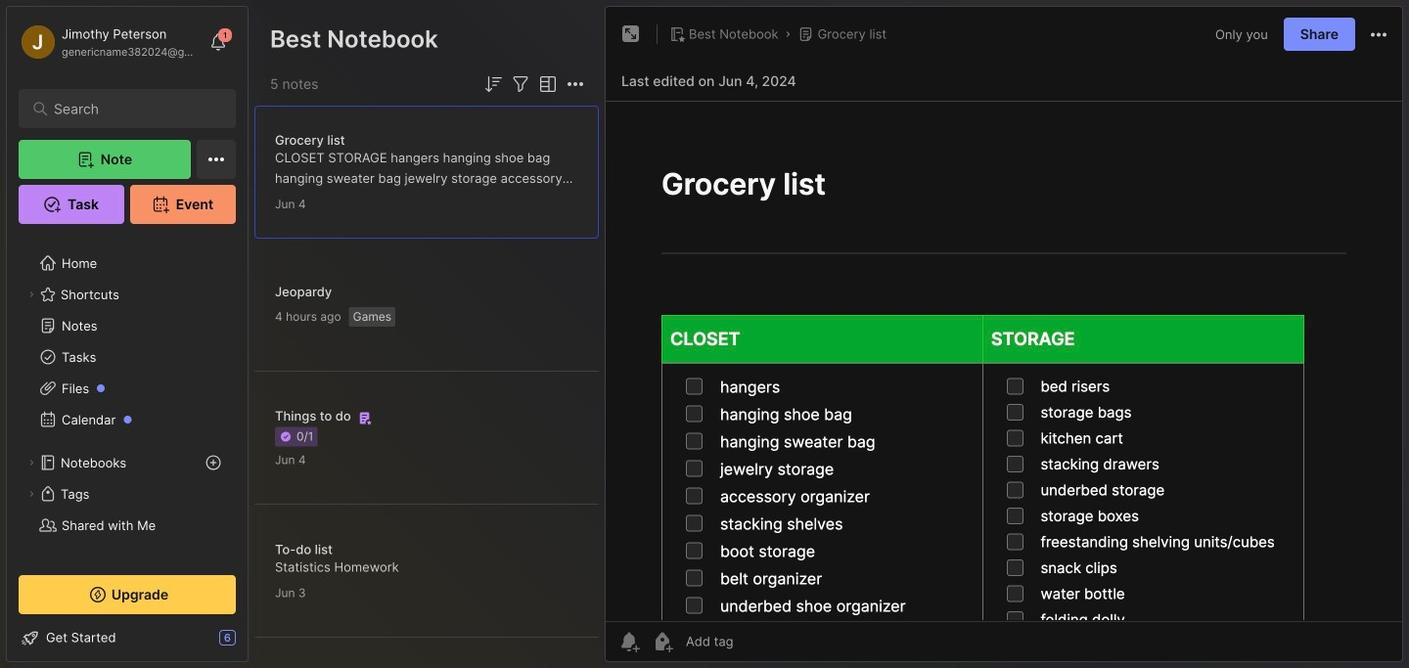 Task type: locate. For each thing, give the bounding box(es) containing it.
Account field
[[19, 23, 200, 62]]

0 horizontal spatial more actions image
[[564, 72, 587, 96]]

1 vertical spatial more actions field
[[564, 72, 587, 96]]

click to collapse image
[[247, 632, 262, 656]]

More actions field
[[1367, 22, 1391, 47], [564, 72, 587, 96]]

0 vertical spatial more actions image
[[1367, 23, 1391, 47]]

more actions image for right more actions field
[[1367, 23, 1391, 47]]

more actions image for leftmost more actions field
[[564, 72, 587, 96]]

0 vertical spatial more actions field
[[1367, 22, 1391, 47]]

Note Editor text field
[[606, 101, 1402, 621]]

none search field inside 'main' element
[[54, 97, 210, 120]]

None search field
[[54, 97, 210, 120]]

more actions image
[[1367, 23, 1391, 47], [564, 72, 587, 96]]

Add filters field
[[509, 72, 532, 96]]

1 horizontal spatial more actions image
[[1367, 23, 1391, 47]]

expand tags image
[[25, 488, 37, 500]]

1 vertical spatial more actions image
[[564, 72, 587, 96]]

add a reminder image
[[617, 630, 641, 654]]

note window element
[[605, 6, 1403, 667]]

tree
[[7, 236, 248, 584]]

expand note image
[[619, 23, 643, 46]]



Task type: describe. For each thing, give the bounding box(es) containing it.
add filters image
[[509, 72, 532, 96]]

main element
[[0, 0, 254, 668]]

Add tag field
[[684, 633, 831, 650]]

Sort options field
[[481, 72, 505, 96]]

add tag image
[[651, 630, 674, 654]]

Help and Learning task checklist field
[[7, 622, 248, 654]]

0 horizontal spatial more actions field
[[564, 72, 587, 96]]

Search text field
[[54, 100, 210, 118]]

1 horizontal spatial more actions field
[[1367, 22, 1391, 47]]

tree inside 'main' element
[[7, 236, 248, 584]]

View options field
[[532, 72, 560, 96]]

expand notebooks image
[[25, 457, 37, 469]]



Task type: vqa. For each thing, say whether or not it's contained in the screenshot.
group on the left in the tree
no



